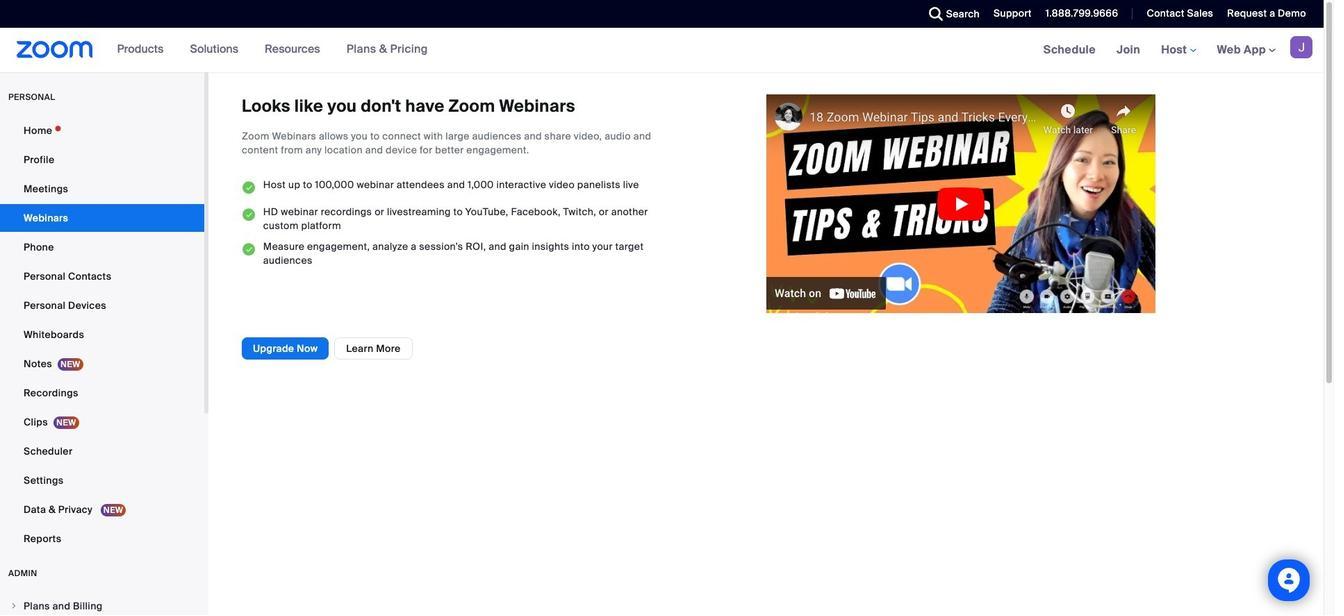 Task type: describe. For each thing, give the bounding box(es) containing it.
profile picture image
[[1290, 36, 1313, 58]]

zoom logo image
[[17, 41, 93, 58]]

corner success image
[[242, 178, 256, 198]]

right image
[[10, 602, 18, 611]]



Task type: locate. For each thing, give the bounding box(es) containing it.
personal menu menu
[[0, 117, 204, 555]]

banner
[[0, 28, 1324, 73]]

menu item
[[0, 593, 204, 616]]

product information navigation
[[107, 28, 438, 72]]

meetings navigation
[[1033, 28, 1324, 73]]



Task type: vqa. For each thing, say whether or not it's contained in the screenshot.
'product information' navigation
yes



